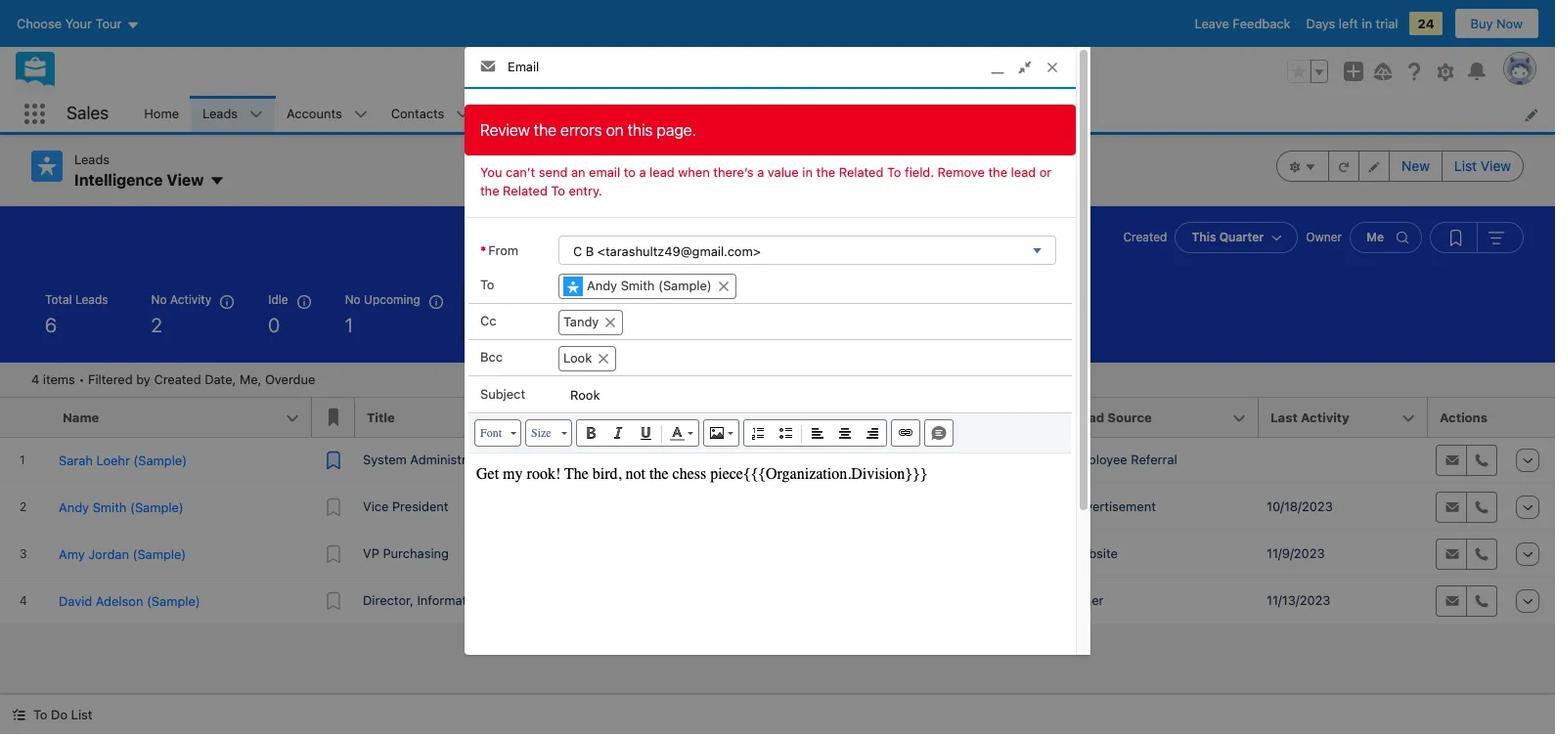 Task type: locate. For each thing, give the bounding box(es) containing it.
email
[[508, 58, 539, 74]]

1 horizontal spatial list
[[1454, 157, 1477, 174]]

2
[[151, 314, 162, 336]]

Subject text field
[[558, 377, 1056, 412]]

1 vertical spatial activity
[[1301, 410, 1350, 425]]

lead left the source
[[1074, 410, 1104, 425]]

0 vertical spatial related
[[839, 164, 884, 180]]

0 horizontal spatial in
[[802, 164, 813, 180]]

1 horizontal spatial upcoming
[[669, 292, 725, 307]]

in
[[1362, 16, 1372, 31], [802, 164, 813, 180]]

0 horizontal spatial text default image
[[604, 316, 617, 330]]

1 vertical spatial related
[[503, 183, 548, 199]]

lead
[[918, 410, 949, 425], [1074, 410, 1104, 425]]

1 vertical spatial in
[[802, 164, 813, 180]]

4 inside overdue 4
[[477, 314, 489, 336]]

email
[[589, 164, 620, 180]]

0 vertical spatial overdue
[[477, 292, 524, 307]]

text default image left do
[[12, 708, 25, 722]]

1 vertical spatial text default image
[[12, 708, 25, 722]]

list view
[[1454, 157, 1511, 174]]

left
[[1339, 16, 1358, 31]]

owner
[[1306, 230, 1342, 245]]

quotes link
[[1010, 96, 1076, 132]]

1 horizontal spatial 1
[[758, 452, 763, 468]]

0 horizontal spatial lead
[[918, 410, 949, 425]]

president
[[392, 499, 448, 514]]

text default image right (sample)
[[717, 280, 730, 294]]

days
[[1306, 16, 1335, 31]]

this quarter button
[[1175, 222, 1298, 253]]

trial
[[1376, 16, 1398, 31]]

today
[[592, 292, 625, 307]]

leads up intelligence at top
[[74, 152, 110, 167]]

activity up 4 items • filtered by created date, me, overdue status on the left bottom of the page
[[170, 292, 211, 307]]

0 horizontal spatial 4
[[31, 372, 39, 387]]

leads right total
[[75, 292, 108, 307]]

0 horizontal spatial activity
[[170, 292, 211, 307]]

1 vertical spatial created
[[154, 372, 201, 387]]

idle
[[268, 292, 288, 307]]

1 horizontal spatial 0
[[567, 314, 579, 336]]

opportunities list item
[[482, 96, 612, 132]]

1 vertical spatial group
[[1276, 151, 1524, 182]]

1 down no upcoming
[[345, 314, 353, 336]]

4 up bcc
[[477, 314, 489, 336]]

2 0 from the left
[[567, 314, 579, 336]]

1 horizontal spatial created
[[1123, 230, 1167, 245]]

to do list
[[33, 707, 92, 723]]

0
[[268, 314, 280, 336], [567, 314, 579, 336]]

to down send
[[551, 183, 565, 199]]

created left the this
[[1123, 230, 1167, 245]]

2 vertical spatial group
[[1430, 222, 1524, 253]]

cc element
[[558, 309, 1051, 339]]

0 horizontal spatial text default image
[[12, 708, 25, 722]]

in right left
[[1362, 16, 1372, 31]]

home
[[144, 105, 179, 121]]

forecasts
[[725, 105, 783, 121]]

1 right inc.
[[758, 452, 763, 468]]

reports list item
[[915, 96, 1010, 132]]

company
[[682, 410, 741, 425]]

in inside you can't send an email to a lead when there's a value in the related to field. remove the lead or the related to entry.
[[802, 164, 813, 180]]

0 vertical spatial list
[[1454, 157, 1477, 174]]

1 no from the left
[[151, 292, 167, 307]]

lead status
[[918, 410, 993, 425]]

value
[[768, 164, 799, 180]]

no up the 2
[[151, 292, 167, 307]]

lead for lead status
[[918, 410, 949, 425]]

0 vertical spatial 4
[[477, 314, 489, 336]]

0 horizontal spatial overdue
[[265, 372, 315, 387]]

new button
[[1389, 151, 1443, 182]]

list inside group
[[1454, 157, 1477, 174]]

0 horizontal spatial created
[[154, 372, 201, 387]]

related down the dashboards list item at the top right
[[839, 164, 884, 180]]

overdue
[[477, 292, 524, 307], [265, 372, 315, 387]]

to left do
[[33, 707, 47, 723]]

lead
[[650, 164, 675, 180], [1011, 164, 1036, 180]]

0 down due
[[567, 314, 579, 336]]

11/13/2023
[[1267, 593, 1331, 609]]

subject
[[480, 386, 525, 402]]

upcoming
[[364, 292, 420, 307], [669, 292, 725, 307]]

1 vertical spatial overdue
[[265, 372, 315, 387]]

activity inside key performance indicators group
[[170, 292, 211, 307]]

1 horizontal spatial 4
[[477, 314, 489, 336]]

grid containing name
[[0, 398, 1555, 626]]

cc
[[480, 313, 496, 329]]

2 lead from the left
[[1074, 410, 1104, 425]]

created
[[1123, 230, 1167, 245], [154, 372, 201, 387]]

source
[[1107, 410, 1152, 425]]

lead inside cell
[[1074, 410, 1104, 425]]

quarter
[[1219, 230, 1264, 245]]

0 vertical spatial text default image
[[717, 280, 730, 294]]

0 vertical spatial leads
[[202, 105, 238, 121]]

(sample)
[[658, 278, 712, 294]]

2 upcoming from the left
[[669, 292, 725, 307]]

from
[[488, 242, 518, 258]]

1 horizontal spatial text default image
[[597, 352, 610, 366]]

created right by
[[154, 372, 201, 387]]

cell
[[1259, 437, 1428, 484], [670, 484, 907, 531], [907, 484, 1062, 531], [670, 531, 907, 578], [907, 531, 1062, 578], [670, 578, 907, 625], [907, 578, 1062, 625]]

inc.
[[733, 452, 754, 468]]

no activity
[[151, 292, 211, 307]]

group
[[1287, 60, 1328, 83], [1276, 151, 1524, 182], [1430, 222, 1524, 253]]

0 vertical spatial group
[[1287, 60, 1328, 83]]

24
[[1418, 16, 1434, 31]]

review the errors on this page.
[[480, 121, 696, 138]]

0 horizontal spatial 0
[[268, 314, 280, 336]]

there's
[[713, 164, 754, 180]]

1 horizontal spatial overdue
[[477, 292, 524, 307]]

1 horizontal spatial view
[[1481, 157, 1511, 174]]

sales
[[67, 103, 109, 123]]

related down the can't
[[503, 183, 548, 199]]

0 horizontal spatial 1
[[345, 314, 353, 336]]

upcoming inside button
[[669, 292, 725, 307]]

0 vertical spatial text default image
[[597, 352, 610, 366]]

1 horizontal spatial lead
[[1074, 410, 1104, 425]]

lead status button
[[907, 398, 1062, 437]]

activity right last
[[1301, 410, 1350, 425]]

c
[[573, 244, 582, 260]]

do
[[51, 707, 68, 723]]

page.
[[657, 121, 696, 138]]

0 horizontal spatial a
[[639, 164, 646, 180]]

text default image
[[597, 352, 610, 366], [12, 708, 25, 722]]

0 vertical spatial 1
[[345, 314, 353, 336]]

text default image
[[717, 280, 730, 294], [604, 316, 617, 330]]

action image
[[1506, 398, 1555, 437]]

0 horizontal spatial no
[[151, 292, 167, 307]]

1 vertical spatial text default image
[[604, 316, 617, 330]]

overdue inside key performance indicators group
[[477, 292, 524, 307]]

view right new
[[1481, 157, 1511, 174]]

list right new
[[1454, 157, 1477, 174]]

company button
[[670, 398, 907, 437]]

group down list view button
[[1430, 222, 1524, 253]]

1 horizontal spatial lead
[[1011, 164, 1036, 180]]

lead inside cell
[[918, 410, 949, 425]]

system
[[363, 452, 407, 468]]

view inside button
[[1481, 157, 1511, 174]]

1 a from the left
[[639, 164, 646, 180]]

view right intelligence at top
[[167, 171, 204, 188]]

dashboards
[[807, 105, 878, 121]]

related
[[839, 164, 884, 180], [503, 183, 548, 199]]

or
[[1039, 164, 1052, 180]]

forecasts link
[[714, 96, 795, 132]]

view for list view
[[1481, 157, 1511, 174]]

review the errors on this page. alert
[[465, 104, 1076, 218]]

1 lead from the left
[[918, 410, 949, 425]]

1 horizontal spatial no
[[345, 292, 361, 307]]

overdue up cc
[[477, 292, 524, 307]]

now
[[1496, 16, 1523, 31]]

0 vertical spatial created
[[1123, 230, 1167, 245]]

by
[[136, 372, 150, 387]]

tandy link
[[558, 310, 623, 335]]

this quarter
[[1192, 230, 1264, 245]]

leads inside total leads 6
[[75, 292, 108, 307]]

total
[[45, 292, 72, 307]]

last
[[1270, 410, 1298, 425]]

list right do
[[71, 707, 92, 723]]

director,
[[363, 593, 414, 608]]

text default image inside look 'link'
[[597, 352, 610, 366]]

text default image right look
[[597, 352, 610, 366]]

2 vertical spatial leads
[[75, 292, 108, 307]]

calendar link
[[612, 96, 688, 132]]

1 vertical spatial leads
[[74, 152, 110, 167]]

action cell
[[1506, 398, 1555, 438]]

lead left status
[[918, 410, 949, 425]]

0 horizontal spatial lead
[[650, 164, 675, 180]]

group down days
[[1287, 60, 1328, 83]]

vp purchasing
[[363, 546, 449, 561]]

1 horizontal spatial activity
[[1301, 410, 1350, 425]]

2 no from the left
[[345, 292, 361, 307]]

no right idle
[[345, 292, 361, 307]]

me button
[[1350, 222, 1422, 253]]

overdue right me,
[[265, 372, 315, 387]]

0 horizontal spatial upcoming
[[364, 292, 420, 307]]

overdue 4
[[477, 292, 524, 336]]

last activity button
[[1259, 398, 1428, 437]]

contacts link
[[379, 96, 456, 132]]

in right 'value'
[[802, 164, 813, 180]]

can't
[[506, 164, 535, 180]]

lead for lead source
[[1074, 410, 1104, 425]]

grid
[[0, 398, 1555, 626]]

1 vertical spatial list
[[71, 707, 92, 723]]

text default image down today
[[604, 316, 617, 330]]

1 horizontal spatial in
[[1362, 16, 1372, 31]]

c b <tarashultz49@gmail.com> button
[[558, 236, 1056, 265]]

other
[[1070, 593, 1104, 608]]

due
[[567, 292, 589, 307]]

group up me button
[[1276, 151, 1524, 182]]

review
[[480, 121, 530, 138]]

0 down idle
[[268, 314, 280, 336]]

information
[[417, 593, 485, 608]]

accounts list item
[[275, 96, 379, 132]]

*
[[480, 242, 486, 258]]

lead left or
[[1011, 164, 1036, 180]]

0 horizontal spatial view
[[167, 171, 204, 188]]

a right to
[[639, 164, 646, 180]]

leads right home on the top
[[202, 105, 238, 121]]

4 left items
[[31, 372, 39, 387]]

list
[[132, 96, 1555, 132]]

4
[[477, 314, 489, 336], [31, 372, 39, 387]]

activity inside button
[[1301, 410, 1350, 425]]

look
[[563, 350, 592, 366]]

lead source
[[1074, 410, 1152, 425]]

entry.
[[569, 183, 602, 199]]

1 horizontal spatial a
[[757, 164, 764, 180]]

10/18/2023
[[1267, 499, 1333, 515]]

a
[[639, 164, 646, 180], [757, 164, 764, 180]]

look link
[[558, 346, 616, 371]]

1 vertical spatial 1
[[758, 452, 763, 468]]

calendar list item
[[612, 96, 714, 132]]

name cell
[[51, 398, 312, 438]]

lead left when
[[650, 164, 675, 180]]

a left 'value'
[[757, 164, 764, 180]]

0 vertical spatial activity
[[170, 292, 211, 307]]



Task type: describe. For each thing, give the bounding box(es) containing it.
employee referral
[[1070, 452, 1177, 468]]

days left in trial
[[1306, 16, 1398, 31]]

to do list button
[[0, 695, 104, 735]]

vice
[[363, 499, 389, 514]]

1 lead from the left
[[650, 164, 675, 180]]

1 inside key performance indicators group
[[345, 314, 353, 336]]

bcc
[[480, 349, 503, 365]]

email dialog
[[465, 47, 1076, 735]]

contacts list item
[[379, 96, 482, 132]]

activity for no activity
[[170, 292, 211, 307]]

this
[[1192, 230, 1216, 245]]

andy
[[587, 278, 617, 294]]

the down 'you'
[[480, 183, 499, 199]]

filtered
[[88, 372, 133, 387]]

on
[[606, 121, 624, 138]]

status
[[952, 410, 993, 425]]

this
[[628, 121, 653, 138]]

view for intelligence view
[[167, 171, 204, 188]]

calendar
[[623, 105, 676, 121]]

website
[[1070, 546, 1118, 561]]

important cell
[[312, 398, 355, 438]]

administrator
[[410, 452, 490, 468]]

medlife,
[[678, 452, 729, 468]]

last activity cell
[[1259, 398, 1428, 438]]

due today 0
[[567, 292, 625, 336]]

1 upcoming from the left
[[364, 292, 420, 307]]

text default image inside to do list button
[[12, 708, 25, 722]]

list view button
[[1442, 151, 1524, 182]]

leads link
[[191, 96, 250, 132]]

2 a from the left
[[757, 164, 764, 180]]

date,
[[205, 372, 236, 387]]

no for 2
[[151, 292, 167, 307]]

no for 1
[[345, 292, 361, 307]]

vp
[[363, 546, 379, 561]]

company cell
[[670, 398, 907, 438]]

reports
[[927, 105, 973, 121]]

smith
[[621, 278, 655, 294]]

list containing home
[[132, 96, 1555, 132]]

accounts
[[287, 105, 342, 121]]

to inside button
[[33, 707, 47, 723]]

11/9/2023
[[1267, 546, 1325, 562]]

opportunities
[[493, 105, 574, 121]]

system administrator
[[363, 452, 490, 468]]

lead image
[[563, 277, 583, 297]]

b
[[586, 244, 594, 260]]

actions cell
[[1428, 398, 1506, 438]]

row number cell
[[0, 398, 51, 438]]

quotes
[[1022, 105, 1065, 121]]

buy now button
[[1454, 8, 1539, 39]]

row number image
[[0, 398, 51, 437]]

leads list item
[[191, 96, 275, 132]]

to down the *
[[480, 277, 494, 293]]

<tarashultz49@gmail.com>
[[597, 244, 761, 260]]

quotes list item
[[1010, 96, 1102, 132]]

key performance indicators group
[[0, 281, 1555, 363]]

andy smith (sample)
[[587, 278, 712, 294]]

feedback
[[1233, 16, 1291, 31]]

advertisement
[[1070, 499, 1156, 514]]

0 inside due today 0
[[567, 314, 579, 336]]

you can't send an email to a lead when there's a value in the related to field. remove the lead or the related to entry.
[[480, 164, 1052, 199]]

contacts
[[391, 105, 444, 121]]

dashboards list item
[[795, 96, 915, 132]]

accounts link
[[275, 96, 354, 132]]

to left field.
[[887, 164, 901, 180]]

2 lead from the left
[[1011, 164, 1036, 180]]

•
[[79, 372, 85, 387]]

the left errors
[[534, 121, 556, 138]]

1 0 from the left
[[268, 314, 280, 336]]

c b <tarashultz49@gmail.com>
[[573, 244, 761, 260]]

the right remove
[[988, 164, 1007, 180]]

0 vertical spatial in
[[1362, 16, 1372, 31]]

upcoming button
[[653, 281, 754, 347]]

0 horizontal spatial list
[[71, 707, 92, 723]]

medlife, inc. 1
[[678, 452, 763, 468]]

me
[[1367, 230, 1384, 245]]

text default image inside tandy link
[[604, 316, 617, 330]]

no upcoming
[[345, 292, 420, 307]]

activity for last activity
[[1301, 410, 1350, 425]]

4 items • filtered by created date, me, overdue
[[31, 372, 315, 387]]

items
[[43, 372, 75, 387]]

purchasing
[[383, 546, 449, 561]]

group containing new
[[1276, 151, 1524, 182]]

technology
[[488, 593, 556, 608]]

you
[[480, 164, 502, 180]]

1 vertical spatial 4
[[31, 372, 39, 387]]

lead status cell
[[907, 398, 1062, 438]]

home link
[[132, 96, 191, 132]]

total leads 6
[[45, 292, 108, 336]]

intelligence view
[[74, 171, 204, 188]]

title cell
[[355, 398, 670, 438]]

new
[[1402, 157, 1430, 174]]

vice president
[[363, 499, 448, 514]]

0 horizontal spatial related
[[503, 183, 548, 199]]

errors
[[560, 121, 602, 138]]

reports link
[[915, 96, 985, 132]]

last activity
[[1270, 410, 1350, 425]]

opportunities link
[[482, 96, 586, 132]]

send
[[539, 164, 568, 180]]

name button
[[51, 398, 312, 437]]

buy
[[1471, 16, 1493, 31]]

title button
[[355, 398, 670, 437]]

title
[[367, 410, 395, 425]]

lead source cell
[[1062, 398, 1259, 438]]

6
[[45, 314, 57, 336]]

lead view settings image
[[1276, 151, 1329, 182]]

name
[[63, 410, 99, 425]]

the right 'value'
[[816, 164, 835, 180]]

1 horizontal spatial related
[[839, 164, 884, 180]]

1 horizontal spatial text default image
[[717, 280, 730, 294]]

buy now
[[1471, 16, 1523, 31]]

actions
[[1440, 410, 1488, 425]]

leave feedback link
[[1195, 16, 1291, 31]]

leads inside list item
[[202, 105, 238, 121]]

field.
[[905, 164, 934, 180]]

4 items • filtered by created date, me, overdue status
[[31, 372, 315, 387]]



Task type: vqa. For each thing, say whether or not it's contained in the screenshot.
Agent Supervisor Overview 10/26/2023,
no



